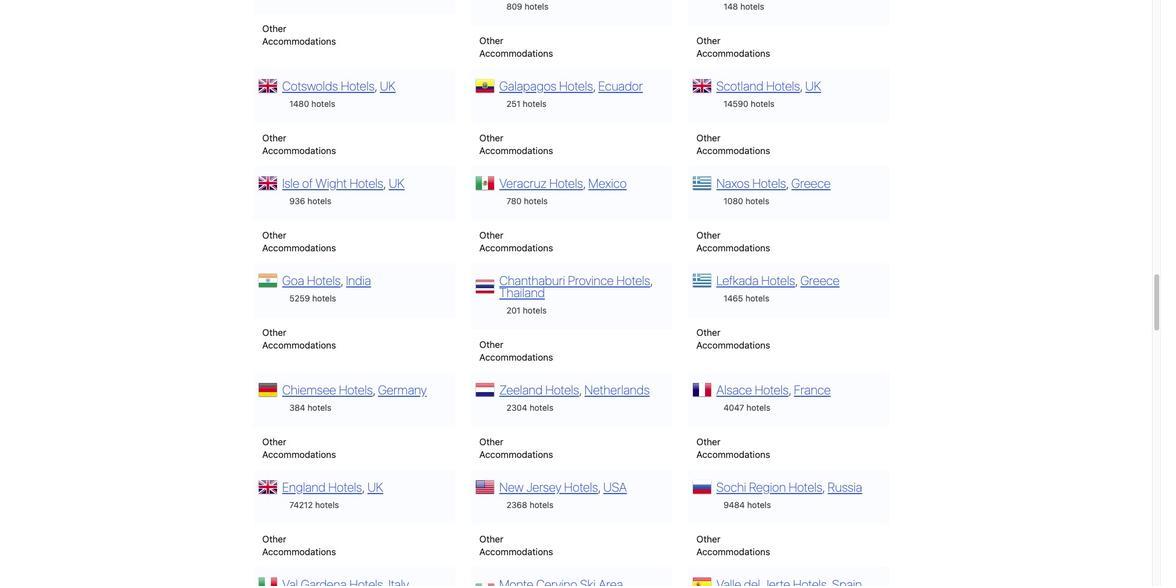 Task type: vqa. For each thing, say whether or not it's contained in the screenshot.
Hotels in Tybee Island, United States of America's America
no



Task type: locate. For each thing, give the bounding box(es) containing it.
hotels down jersey
[[530, 501, 554, 511]]

hotels inside cotswolds hotels , uk 1480 hotels
[[312, 99, 335, 109]]

other accommodations up england
[[262, 437, 336, 461]]

accommodations up lefkada
[[697, 243, 771, 254]]

accommodations up goa
[[262, 243, 336, 254]]

other for isle of wight hotels
[[262, 230, 287, 241]]

lefkada hotels link
[[717, 273, 796, 288]]

other for scotland hotels
[[697, 133, 721, 144]]

other accommodations for zeeland hotels
[[480, 437, 553, 461]]

other accommodations up goa
[[262, 230, 336, 254]]

other accommodations for england hotels
[[262, 534, 336, 558]]

accommodations for chiemsee hotels
[[262, 450, 336, 461]]

1 vertical spatial greece link
[[801, 273, 840, 288]]

cotswolds hotels link
[[282, 79, 375, 93]]

2304
[[507, 403, 528, 413]]

hotels inside england hotels , uk 74212 hotels
[[329, 480, 362, 495]]

other for lefkada hotels
[[697, 328, 721, 338]]

, for scotland hotels
[[801, 79, 803, 93]]

hotels inside new jersey hotels , usa 2368 hotels
[[530, 501, 554, 511]]

accommodations for sochi region hotels
[[697, 547, 771, 558]]

galapagos hotels , ecuador 251 hotels
[[500, 79, 643, 109]]

hotels inside scotland hotels , uk 14590 hotels
[[767, 79, 801, 93]]

uk for cotswolds hotels
[[380, 79, 396, 93]]

hotels inside naxos hotels , greece 1080 hotels
[[746, 196, 770, 207]]

hotels down lefkada hotels link
[[746, 294, 770, 304]]

, inside chiemsee hotels , germany 384 hotels
[[373, 383, 376, 397]]

hotels inside alsace hotels , france 4047 hotels
[[755, 383, 789, 397]]

other accommodations for chanthaburi province hotels
[[480, 340, 553, 363]]

hotels for goa hotels
[[307, 273, 341, 288]]

201
[[507, 306, 521, 316]]

,
[[375, 79, 377, 93], [593, 79, 596, 93], [801, 79, 803, 93], [384, 176, 386, 190], [583, 176, 586, 190], [787, 176, 789, 190], [341, 273, 344, 288], [651, 273, 653, 288], [796, 273, 798, 288], [373, 383, 376, 397], [580, 383, 582, 397], [789, 383, 792, 397], [362, 480, 365, 495], [598, 480, 601, 495], [823, 480, 825, 495]]

hotels down scotland hotels "link"
[[751, 99, 775, 109]]

russia
[[828, 480, 863, 495]]

hotels down region
[[748, 501, 772, 511]]

hotels down 'alsace hotels' link
[[747, 403, 771, 413]]

other accommodations down 74212
[[262, 534, 336, 558]]

hotels right scotland on the right of page
[[767, 79, 801, 93]]

province
[[568, 273, 614, 288]]

region
[[749, 480, 786, 495]]

, inside england hotels , uk 74212 hotels
[[362, 480, 365, 495]]

hotels left germany link
[[339, 383, 373, 397]]

hotels right zeeland
[[546, 383, 580, 397]]

other accommodations down 5259
[[262, 328, 336, 351]]

uk link for isle of wight hotels
[[389, 176, 405, 190]]

accommodations up the 'naxos'
[[697, 145, 771, 156]]

uk inside england hotels , uk 74212 hotels
[[368, 480, 383, 495]]

, inside scotland hotels , uk 14590 hotels
[[801, 79, 803, 93]]

scotland
[[717, 79, 764, 93]]

germany
[[378, 383, 427, 397]]

0 vertical spatial greece link
[[792, 176, 831, 190]]

hotels down wight
[[308, 196, 332, 207]]

isle of wight hotels link
[[282, 176, 384, 190]]

accommodations up england
[[262, 450, 336, 461]]

chiemsee hotels , germany 384 hotels
[[282, 383, 427, 413]]

alsace hotels link
[[717, 383, 789, 397]]

accommodations up galapagos
[[480, 48, 553, 59]]

hotels left usa link
[[565, 480, 598, 495]]

hotels right england
[[329, 480, 362, 495]]

other for england hotels
[[262, 534, 287, 545]]

hotels down the naxos hotels link in the top right of the page
[[746, 196, 770, 207]]

hotels left mexico
[[550, 176, 583, 190]]

other accommodations up the 'naxos'
[[697, 133, 771, 156]]

greece link for naxos hotels
[[792, 176, 831, 190]]

other for galapagos hotels
[[480, 133, 504, 144]]

accommodations for lefkada hotels
[[697, 340, 771, 351]]

hotels down zeeland hotels link
[[530, 403, 554, 413]]

hotels inside sochi region hotels , russia 9484 hotels
[[748, 501, 772, 511]]

other accommodations up of
[[262, 133, 336, 156]]

other accommodations up veracruz
[[480, 133, 553, 156]]

1 vertical spatial greece
[[801, 273, 840, 288]]

accommodations up zeeland
[[480, 352, 553, 363]]

veracruz hotels link
[[500, 176, 583, 190]]

, inside alsace hotels , france 4047 hotels
[[789, 383, 792, 397]]

hotels for alsace hotels
[[755, 383, 789, 397]]

hotels inside sochi region hotels , russia 9484 hotels
[[789, 480, 823, 495]]

other accommodations for veracruz hotels
[[480, 230, 553, 254]]

hotels right alsace
[[755, 383, 789, 397]]

5259
[[290, 294, 310, 304]]

veracruz
[[500, 176, 547, 190]]

accommodations for veracruz hotels
[[480, 243, 553, 254]]

other accommodations for galapagos hotels
[[480, 133, 553, 156]]

hotels right cotswolds
[[341, 79, 375, 93]]

hotels right 201
[[523, 306, 547, 316]]

other for chanthaburi province hotels
[[480, 340, 504, 351]]

hotels down cotswolds hotels link
[[312, 99, 335, 109]]

scotland hotels , uk 14590 hotels
[[717, 79, 822, 109]]

, inside naxos hotels , greece 1080 hotels
[[787, 176, 789, 190]]

accommodations up the new
[[480, 450, 553, 461]]

, for goa hotels
[[341, 273, 344, 288]]

zeeland
[[500, 383, 543, 397]]

hotels down 'veracruz hotels' link
[[524, 196, 548, 207]]

other accommodations up the new
[[480, 437, 553, 461]]

, inside goa hotels , india 5259 hotels
[[341, 273, 344, 288]]

, inside the zeeland hotels , netherlands 2304 hotels
[[580, 383, 582, 397]]

hotels right province
[[617, 273, 651, 288]]

hotels
[[525, 1, 549, 12], [741, 1, 765, 12], [312, 99, 335, 109], [523, 99, 547, 109], [751, 99, 775, 109], [308, 196, 332, 207], [524, 196, 548, 207], [746, 196, 770, 207], [312, 294, 336, 304], [746, 294, 770, 304], [523, 306, 547, 316], [308, 403, 332, 413], [530, 403, 554, 413], [747, 403, 771, 413], [315, 501, 339, 511], [530, 501, 554, 511], [748, 501, 772, 511]]

hotels right wight
[[350, 176, 384, 190]]

, for naxos hotels
[[787, 176, 789, 190]]

accommodations for isle of wight hotels
[[262, 243, 336, 254]]

greece inside naxos hotels , greece 1080 hotels
[[792, 176, 831, 190]]

hotels inside cotswolds hotels , uk 1480 hotels
[[341, 79, 375, 93]]

isle of wight hotels , uk 936 hotels
[[282, 176, 405, 207]]

hotels for cotswolds hotels
[[341, 79, 375, 93]]

hotels inside naxos hotels , greece 1080 hotels
[[753, 176, 787, 190]]

accommodations for galapagos hotels
[[480, 145, 553, 156]]

other accommodations down 2368
[[480, 534, 553, 558]]

hotels left ecuador
[[560, 79, 593, 93]]

scotland hotels link
[[717, 79, 801, 93]]

england
[[282, 480, 326, 495]]

of
[[302, 176, 313, 190]]

, for zeeland hotels
[[580, 383, 582, 397]]

accommodations up veracruz
[[480, 145, 553, 156]]

accommodations up chanthaburi
[[480, 243, 553, 254]]

accommodations up scotland on the right of page
[[697, 48, 771, 59]]

hotels inside scotland hotels , uk 14590 hotels
[[751, 99, 775, 109]]

hotels right 148
[[741, 1, 765, 12]]

germany link
[[378, 383, 427, 397]]

other
[[262, 23, 287, 34], [480, 35, 504, 46], [697, 35, 721, 46], [262, 133, 287, 144], [480, 133, 504, 144], [697, 133, 721, 144], [262, 230, 287, 241], [480, 230, 504, 241], [697, 230, 721, 241], [262, 328, 287, 338], [697, 328, 721, 338], [480, 340, 504, 351], [262, 437, 287, 448], [480, 437, 504, 448], [697, 437, 721, 448], [262, 534, 287, 545], [480, 534, 504, 545], [697, 534, 721, 545]]

other accommodations
[[262, 23, 336, 47], [480, 35, 553, 59], [697, 35, 771, 59], [262, 133, 336, 156], [480, 133, 553, 156], [697, 133, 771, 156], [262, 230, 336, 254], [480, 230, 553, 254], [697, 230, 771, 254], [262, 328, 336, 351], [697, 328, 771, 351], [480, 340, 553, 363], [262, 437, 336, 461], [480, 437, 553, 461], [697, 437, 771, 461], [262, 534, 336, 558], [480, 534, 553, 558], [697, 534, 771, 558]]

accommodations for england hotels
[[262, 547, 336, 558]]

netherlands
[[585, 383, 650, 397]]

usa
[[604, 480, 627, 495]]

other accommodations up zeeland
[[480, 340, 553, 363]]

greece link
[[792, 176, 831, 190], [801, 273, 840, 288]]

, inside new jersey hotels , usa 2368 hotels
[[598, 480, 601, 495]]

hotels inside "isle of wight hotels , uk 936 hotels"
[[308, 196, 332, 207]]

other accommodations for scotland hotels
[[697, 133, 771, 156]]

hotels down galapagos
[[523, 99, 547, 109]]

uk inside cotswolds hotels , uk 1480 hotels
[[380, 79, 396, 93]]

other accommodations down "1465"
[[697, 328, 771, 351]]

wight
[[316, 176, 347, 190]]

9484
[[724, 501, 745, 511]]

greece link for lefkada hotels
[[801, 273, 840, 288]]

other accommodations up the sochi
[[697, 437, 771, 461]]

other accommodations down 9484
[[697, 534, 771, 558]]

uk link for scotland hotels
[[806, 79, 822, 93]]

ecuador link
[[599, 79, 643, 93]]

hotels inside chiemsee hotels , germany 384 hotels
[[339, 383, 373, 397]]

hotels up 5259
[[307, 273, 341, 288]]

hotels right lefkada
[[762, 273, 796, 288]]

accommodations
[[262, 36, 336, 47], [480, 48, 553, 59], [697, 48, 771, 59], [262, 145, 336, 156], [480, 145, 553, 156], [697, 145, 771, 156], [262, 243, 336, 254], [480, 243, 553, 254], [697, 243, 771, 254], [262, 340, 336, 351], [697, 340, 771, 351], [480, 352, 553, 363], [262, 450, 336, 461], [480, 450, 553, 461], [697, 450, 771, 461], [262, 547, 336, 558], [480, 547, 553, 558], [697, 547, 771, 558]]

france
[[794, 383, 831, 397]]

hotels for chiemsee hotels
[[339, 383, 373, 397]]

384
[[290, 403, 305, 413]]

other for goa hotels
[[262, 328, 287, 338]]

hotels right 809
[[525, 1, 549, 12]]

hotels inside lefkada hotels , greece 1465 hotels
[[762, 273, 796, 288]]

hotels inside galapagos hotels , ecuador 251 hotels
[[560, 79, 593, 93]]

, inside galapagos hotels , ecuador 251 hotels
[[593, 79, 596, 93]]

hotels right the 'naxos'
[[753, 176, 787, 190]]

other for alsace hotels
[[697, 437, 721, 448]]

, inside veracruz hotels , mexico 780 hotels
[[583, 176, 586, 190]]

uk for scotland hotels
[[806, 79, 822, 93]]

other accommodations up lefkada
[[697, 230, 771, 254]]

accommodations up chiemsee
[[262, 340, 336, 351]]

accommodations for new jersey hotels
[[480, 547, 553, 558]]

hotels right region
[[789, 480, 823, 495]]

, inside sochi region hotels , russia 9484 hotels
[[823, 480, 825, 495]]

hotels inside the zeeland hotels , netherlands 2304 hotels
[[546, 383, 580, 397]]

, for england hotels
[[362, 480, 365, 495]]

isle
[[282, 176, 300, 190]]

cotswolds
[[282, 79, 338, 93]]

hotels for lefkada hotels
[[762, 273, 796, 288]]

accommodations up isle
[[262, 145, 336, 156]]

uk inside "isle of wight hotels , uk 936 hotels"
[[389, 176, 405, 190]]

england hotels , uk 74212 hotels
[[282, 480, 383, 511]]

hotels inside galapagos hotels , ecuador 251 hotels
[[523, 99, 547, 109]]

hotels inside veracruz hotels , mexico 780 hotels
[[550, 176, 583, 190]]

sochi region hotels link
[[717, 480, 823, 495]]

, inside lefkada hotels , greece 1465 hotels
[[796, 273, 798, 288]]

0 vertical spatial greece
[[792, 176, 831, 190]]

greece
[[792, 176, 831, 190], [801, 273, 840, 288]]

hotels down chiemsee hotels link
[[308, 403, 332, 413]]

accommodations for naxos hotels
[[697, 243, 771, 254]]

netherlands link
[[585, 383, 650, 397]]

14590
[[724, 99, 749, 109]]

hotels down the england hotels link
[[315, 501, 339, 511]]

accommodations up alsace
[[697, 340, 771, 351]]

uk link
[[380, 79, 396, 93], [806, 79, 822, 93], [389, 176, 405, 190], [368, 480, 383, 495]]

uk link for england hotels
[[368, 480, 383, 495]]

, for alsace hotels
[[789, 383, 792, 397]]

uk
[[380, 79, 396, 93], [806, 79, 822, 93], [389, 176, 405, 190], [368, 480, 383, 495]]

accommodations down 74212
[[262, 547, 336, 558]]

hotels
[[341, 79, 375, 93], [560, 79, 593, 93], [767, 79, 801, 93], [350, 176, 384, 190], [550, 176, 583, 190], [753, 176, 787, 190], [307, 273, 341, 288], [617, 273, 651, 288], [762, 273, 796, 288], [339, 383, 373, 397], [546, 383, 580, 397], [755, 383, 789, 397], [329, 480, 362, 495], [565, 480, 598, 495], [789, 480, 823, 495]]

accommodations down 2368
[[480, 547, 553, 558]]

hotels inside goa hotels , india 5259 hotels
[[312, 294, 336, 304]]

accommodations down 9484
[[697, 547, 771, 558]]

sochi region hotels , russia 9484 hotels
[[717, 480, 863, 511]]

accommodations up the sochi
[[697, 450, 771, 461]]

, inside cotswolds hotels , uk 1480 hotels
[[375, 79, 377, 93]]

148 hotels
[[724, 1, 765, 12]]

uk inside scotland hotels , uk 14590 hotels
[[806, 79, 822, 93]]

greece inside lefkada hotels , greece 1465 hotels
[[801, 273, 840, 288]]

other accommodations for sochi region hotels
[[697, 534, 771, 558]]

naxos hotels , greece 1080 hotels
[[717, 176, 831, 207]]

hotels inside "isle of wight hotels , uk 936 hotels"
[[350, 176, 384, 190]]

other accommodations down 780
[[480, 230, 553, 254]]

hotels down the goa hotels link
[[312, 294, 336, 304]]

hotels inside goa hotels , india 5259 hotels
[[307, 273, 341, 288]]

809 hotels
[[507, 1, 549, 12]]

hotels for england hotels
[[329, 480, 362, 495]]

accommodations for scotland hotels
[[697, 145, 771, 156]]

hotels inside veracruz hotels , mexico 780 hotels
[[524, 196, 548, 207]]



Task type: describe. For each thing, give the bounding box(es) containing it.
hotels inside england hotels , uk 74212 hotels
[[315, 501, 339, 511]]

chiemsee
[[282, 383, 336, 397]]

new jersey hotels link
[[500, 480, 598, 495]]

hotels for zeeland hotels
[[546, 383, 580, 397]]

naxos hotels link
[[717, 176, 787, 190]]

, for chiemsee hotels
[[373, 383, 376, 397]]

hotels for naxos hotels
[[753, 176, 787, 190]]

other accommodations for cotswolds hotels
[[262, 133, 336, 156]]

other for cotswolds hotels
[[262, 133, 287, 144]]

other accommodations for new jersey hotels
[[480, 534, 553, 558]]

goa hotels , india 5259 hotels
[[282, 273, 371, 304]]

mexico
[[589, 176, 627, 190]]

1480
[[290, 99, 309, 109]]

lefkada hotels , greece 1465 hotels
[[717, 273, 840, 304]]

hotels inside alsace hotels , france 4047 hotels
[[747, 403, 771, 413]]

jersey
[[527, 480, 562, 495]]

accommodations up cotswolds
[[262, 36, 336, 47]]

uk link for cotswolds hotels
[[380, 79, 396, 93]]

other for naxos hotels
[[697, 230, 721, 241]]

galapagos hotels link
[[500, 79, 593, 93]]

251
[[507, 99, 521, 109]]

chiemsee hotels link
[[282, 383, 373, 397]]

goa
[[282, 273, 304, 288]]

accommodations for cotswolds hotels
[[262, 145, 336, 156]]

lefkada
[[717, 273, 759, 288]]

other accommodations up cotswolds
[[262, 23, 336, 47]]

, for veracruz hotels
[[583, 176, 586, 190]]

other for sochi region hotels
[[697, 534, 721, 545]]

greece for naxos hotels
[[792, 176, 831, 190]]

zeeland hotels , netherlands 2304 hotels
[[500, 383, 650, 413]]

chanthaburi province hotels link
[[500, 273, 651, 288]]

mexico link
[[589, 176, 627, 190]]

alsace hotels , france 4047 hotels
[[717, 383, 831, 413]]

hotels inside chiemsee hotels , germany 384 hotels
[[308, 403, 332, 413]]

usa link
[[604, 480, 627, 495]]

zeeland hotels link
[[500, 383, 580, 397]]

accommodations for goa hotels
[[262, 340, 336, 351]]

74212
[[290, 501, 313, 511]]

hotels inside new jersey hotels , usa 2368 hotels
[[565, 480, 598, 495]]

, for galapagos hotels
[[593, 79, 596, 93]]

, inside chanthaburi province hotels , thailand 201 hotels
[[651, 273, 653, 288]]

new
[[500, 480, 524, 495]]

hotels for scotland hotels
[[767, 79, 801, 93]]

936
[[290, 196, 305, 207]]

uk for england hotels
[[368, 480, 383, 495]]

1080
[[724, 196, 744, 207]]

, for lefkada hotels
[[796, 273, 798, 288]]

accommodations for chanthaburi province hotels
[[480, 352, 553, 363]]

greece for lefkada hotels
[[801, 273, 840, 288]]

2368
[[507, 501, 528, 511]]

809
[[507, 1, 523, 12]]

hotels inside lefkada hotels , greece 1465 hotels
[[746, 294, 770, 304]]

naxos
[[717, 176, 750, 190]]

hotels for galapagos hotels
[[560, 79, 593, 93]]

galapagos
[[500, 79, 557, 93]]

new jersey hotels , usa 2368 hotels
[[500, 480, 627, 511]]

accommodations for zeeland hotels
[[480, 450, 553, 461]]

other for chiemsee hotels
[[262, 437, 287, 448]]

other accommodations for isle of wight hotels
[[262, 230, 336, 254]]

4047
[[724, 403, 745, 413]]

accommodations for alsace hotels
[[697, 450, 771, 461]]

other accommodations for chiemsee hotels
[[262, 437, 336, 461]]

hotels inside the zeeland hotels , netherlands 2304 hotels
[[530, 403, 554, 413]]

, inside "isle of wight hotels , uk 936 hotels"
[[384, 176, 386, 190]]

england hotels link
[[282, 480, 362, 495]]

hotels for veracruz hotels
[[550, 176, 583, 190]]

other for new jersey hotels
[[480, 534, 504, 545]]

other accommodations for alsace hotels
[[697, 437, 771, 461]]

other accommodations for lefkada hotels
[[697, 328, 771, 351]]

russia link
[[828, 480, 863, 495]]

other accommodations up galapagos
[[480, 35, 553, 59]]

other accommodations up scotland on the right of page
[[697, 35, 771, 59]]

ecuador
[[599, 79, 643, 93]]

india
[[346, 273, 371, 288]]

780
[[507, 196, 522, 207]]

india link
[[346, 273, 371, 288]]

alsace
[[717, 383, 753, 397]]

chanthaburi province hotels , thailand 201 hotels
[[500, 273, 653, 316]]

148
[[724, 1, 739, 12]]

france link
[[794, 383, 831, 397]]

other for veracruz hotels
[[480, 230, 504, 241]]

, for cotswolds hotels
[[375, 79, 377, 93]]

thailand
[[500, 285, 545, 300]]

veracruz hotels , mexico 780 hotels
[[500, 176, 627, 207]]

cotswolds hotels , uk 1480 hotels
[[282, 79, 396, 109]]

thailand link
[[500, 285, 545, 300]]

other accommodations for goa hotels
[[262, 328, 336, 351]]

goa hotels link
[[282, 273, 341, 288]]

sochi
[[717, 480, 747, 495]]

chanthaburi
[[500, 273, 565, 288]]

other for zeeland hotels
[[480, 437, 504, 448]]

hotels inside chanthaburi province hotels , thailand 201 hotels
[[617, 273, 651, 288]]

other accommodations for naxos hotels
[[697, 230, 771, 254]]

hotels inside chanthaburi province hotels , thailand 201 hotels
[[523, 306, 547, 316]]

1465
[[724, 294, 744, 304]]



